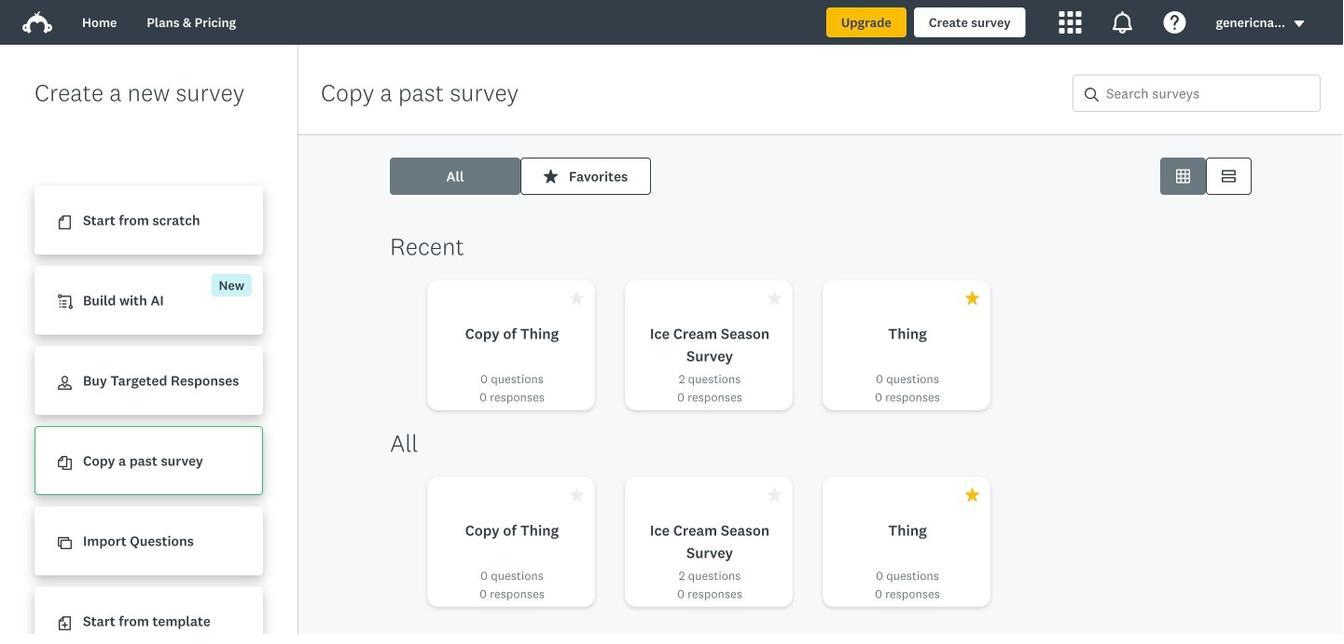 Task type: describe. For each thing, give the bounding box(es) containing it.
user image
[[58, 376, 72, 390]]

Search surveys field
[[1099, 76, 1320, 111]]

1 brand logo image from the top
[[22, 7, 52, 37]]

search image
[[1085, 88, 1099, 102]]

notification center icon image
[[1112, 11, 1134, 34]]

1 horizontal spatial starfilled image
[[570, 291, 584, 305]]

documentclone image
[[58, 456, 72, 470]]

textboxmultiple image
[[1222, 169, 1236, 183]]

help icon image
[[1164, 11, 1186, 34]]

2 brand logo image from the top
[[22, 11, 52, 34]]

documentplus image
[[58, 617, 72, 631]]



Task type: vqa. For each thing, say whether or not it's contained in the screenshot.
'SurveyMonkey Logo'
no



Task type: locate. For each thing, give the bounding box(es) containing it.
grid image
[[1176, 169, 1190, 183]]

0 vertical spatial starfilled image
[[544, 169, 558, 183]]

brand logo image
[[22, 7, 52, 37], [22, 11, 52, 34]]

1 vertical spatial starfilled image
[[570, 291, 584, 305]]

2 vertical spatial starfilled image
[[768, 488, 782, 502]]

starfilled image
[[768, 291, 782, 305], [966, 291, 980, 305], [570, 488, 584, 502], [966, 488, 980, 502]]

0 horizontal spatial starfilled image
[[544, 169, 558, 183]]

document image
[[58, 216, 72, 230]]

products icon image
[[1060, 11, 1082, 34], [1060, 11, 1082, 34]]

starfilled image
[[544, 169, 558, 183], [570, 291, 584, 305], [768, 488, 782, 502]]

clone image
[[58, 537, 72, 551]]

dropdown arrow icon image
[[1293, 17, 1306, 30], [1295, 21, 1305, 27]]

2 horizontal spatial starfilled image
[[768, 488, 782, 502]]



